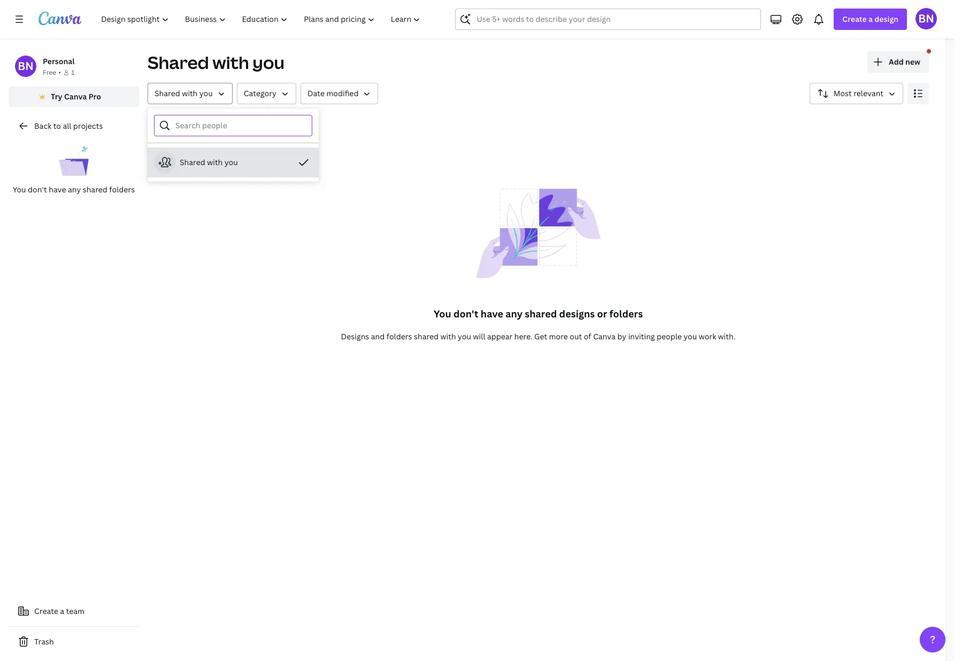 Task type: locate. For each thing, give the bounding box(es) containing it.
you for you don't have any shared folders
[[13, 185, 26, 195]]

you left work
[[684, 332, 697, 342]]

date
[[308, 88, 325, 98]]

1 horizontal spatial a
[[869, 14, 873, 24]]

2 vertical spatial folders
[[387, 332, 412, 342]]

1 horizontal spatial don't
[[454, 308, 478, 320]]

category
[[244, 88, 276, 98]]

with inside button
[[207, 157, 223, 167]]

pro
[[89, 91, 101, 102]]

1 vertical spatial shared
[[525, 308, 557, 320]]

canva
[[64, 91, 87, 102], [593, 332, 616, 342]]

1 vertical spatial create
[[34, 607, 58, 617]]

a inside create a design dropdown button
[[869, 14, 873, 24]]

add new
[[889, 57, 921, 67]]

try canva pro
[[51, 91, 101, 102]]

you don't have any shared designs or folders
[[434, 308, 643, 320]]

0 horizontal spatial any
[[68, 185, 81, 195]]

create left the "design" on the right top of page
[[843, 14, 867, 24]]

0 vertical spatial you
[[13, 185, 26, 195]]

don't for you don't have any shared folders
[[28, 185, 47, 195]]

shared with you inside button
[[155, 88, 213, 98]]

free
[[43, 68, 56, 77]]

Category button
[[237, 83, 296, 104]]

shared
[[83, 185, 107, 195], [525, 308, 557, 320], [414, 332, 439, 342]]

2 vertical spatial shared
[[414, 332, 439, 342]]

0 vertical spatial create
[[843, 14, 867, 24]]

will
[[473, 332, 485, 342]]

inviting
[[628, 332, 655, 342]]

1 horizontal spatial ben nelson image
[[916, 8, 937, 29]]

top level navigation element
[[94, 9, 430, 30]]

create for create a team
[[34, 607, 58, 617]]

and
[[371, 332, 385, 342]]

by
[[617, 332, 626, 342]]

1 vertical spatial any
[[506, 308, 523, 320]]

1 horizontal spatial create
[[843, 14, 867, 24]]

0 vertical spatial shared with you
[[148, 51, 285, 74]]

0 horizontal spatial have
[[49, 185, 66, 195]]

create a design button
[[834, 9, 907, 30]]

1 horizontal spatial have
[[481, 308, 503, 320]]

with
[[213, 51, 249, 74], [182, 88, 198, 98], [207, 157, 223, 167], [440, 332, 456, 342]]

you don't have any shared folders
[[13, 185, 135, 195]]

ben nelson image left 'free'
[[15, 56, 36, 77]]

0 vertical spatial don't
[[28, 185, 47, 195]]

a left team
[[60, 607, 64, 617]]

create left team
[[34, 607, 58, 617]]

folders
[[109, 185, 135, 195], [610, 308, 643, 320], [387, 332, 412, 342]]

0 vertical spatial canva
[[64, 91, 87, 102]]

try canva pro button
[[9, 87, 139, 107]]

2 vertical spatial shared with you
[[180, 157, 238, 167]]

try
[[51, 91, 62, 102]]

2 vertical spatial shared
[[180, 157, 205, 167]]

trash link
[[9, 632, 139, 653]]

you down "search people" search box
[[225, 157, 238, 167]]

any for designs
[[506, 308, 523, 320]]

all
[[63, 121, 71, 131]]

create for create a design
[[843, 14, 867, 24]]

0 horizontal spatial shared
[[83, 185, 107, 195]]

create a design
[[843, 14, 899, 24]]

0 horizontal spatial ben nelson image
[[15, 56, 36, 77]]

0 horizontal spatial canva
[[64, 91, 87, 102]]

0 horizontal spatial a
[[60, 607, 64, 617]]

1 horizontal spatial you
[[434, 308, 451, 320]]

create
[[843, 14, 867, 24], [34, 607, 58, 617]]

1 vertical spatial don't
[[454, 308, 478, 320]]

back to all projects link
[[9, 116, 139, 137]]

1 vertical spatial canva
[[593, 332, 616, 342]]

a left the "design" on the right top of page
[[869, 14, 873, 24]]

you inside shared with you button
[[199, 88, 213, 98]]

have
[[49, 185, 66, 195], [481, 308, 503, 320]]

ben nelson element
[[15, 56, 36, 77]]

don't
[[28, 185, 47, 195], [454, 308, 478, 320]]

0 vertical spatial folders
[[109, 185, 135, 195]]

0 vertical spatial have
[[49, 185, 66, 195]]

1 vertical spatial shared
[[155, 88, 180, 98]]

ben nelson image
[[916, 8, 937, 29]]

0 vertical spatial a
[[869, 14, 873, 24]]

0 horizontal spatial create
[[34, 607, 58, 617]]

work
[[699, 332, 716, 342]]

back
[[34, 121, 51, 131]]

1 vertical spatial folders
[[610, 308, 643, 320]]

1 vertical spatial have
[[481, 308, 503, 320]]

design
[[875, 14, 899, 24]]

or
[[597, 308, 607, 320]]

canva right try
[[64, 91, 87, 102]]

1 vertical spatial shared with you
[[155, 88, 213, 98]]

you
[[253, 51, 285, 74], [199, 88, 213, 98], [225, 157, 238, 167], [458, 332, 471, 342], [684, 332, 697, 342]]

out
[[570, 332, 582, 342]]

0 horizontal spatial you
[[13, 185, 26, 195]]

a inside create a team button
[[60, 607, 64, 617]]

shared
[[148, 51, 209, 74], [155, 88, 180, 98], [180, 157, 205, 167]]

shared with you option
[[148, 148, 319, 178]]

you left will at the bottom of the page
[[458, 332, 471, 342]]

any for folders
[[68, 185, 81, 195]]

with inside button
[[182, 88, 198, 98]]

Search search field
[[477, 9, 740, 29]]

you up "search people" search box
[[199, 88, 213, 98]]

add
[[889, 57, 904, 67]]

shared for folders
[[83, 185, 107, 195]]

2 horizontal spatial shared
[[525, 308, 557, 320]]

designs
[[341, 332, 369, 342]]

1 horizontal spatial folders
[[387, 332, 412, 342]]

add new button
[[868, 51, 929, 73]]

1 vertical spatial you
[[434, 308, 451, 320]]

shared with you inside button
[[180, 157, 238, 167]]

None search field
[[455, 9, 761, 30]]

create inside button
[[34, 607, 58, 617]]

canva inside button
[[64, 91, 87, 102]]

1
[[71, 68, 74, 77]]

create inside dropdown button
[[843, 14, 867, 24]]

appear
[[487, 332, 513, 342]]

back to all projects
[[34, 121, 103, 131]]

shared inside button
[[155, 88, 180, 98]]

1 horizontal spatial canva
[[593, 332, 616, 342]]

1 horizontal spatial any
[[506, 308, 523, 320]]

0 horizontal spatial don't
[[28, 185, 47, 195]]

ben nelson image right the "design" on the right top of page
[[916, 8, 937, 29]]

0 vertical spatial any
[[68, 185, 81, 195]]

1 vertical spatial a
[[60, 607, 64, 617]]

you
[[13, 185, 26, 195], [434, 308, 451, 320]]

0 vertical spatial shared
[[83, 185, 107, 195]]

1 vertical spatial ben nelson image
[[15, 56, 36, 77]]

shared with you
[[148, 51, 285, 74], [155, 88, 213, 98], [180, 157, 238, 167]]

canva right of
[[593, 332, 616, 342]]

a
[[869, 14, 873, 24], [60, 607, 64, 617]]

ben nelson image
[[916, 8, 937, 29], [15, 56, 36, 77]]

any
[[68, 185, 81, 195], [506, 308, 523, 320]]

0 vertical spatial ben nelson image
[[916, 8, 937, 29]]



Task type: describe. For each thing, give the bounding box(es) containing it.
Search people search field
[[175, 116, 305, 136]]

2 horizontal spatial folders
[[610, 308, 643, 320]]

to
[[53, 121, 61, 131]]

most relevant
[[834, 88, 884, 98]]

ben nelson image for ben nelson icon
[[916, 8, 937, 29]]

projects
[[73, 121, 103, 131]]

people
[[657, 332, 682, 342]]

shared inside button
[[180, 157, 205, 167]]

•
[[58, 68, 61, 77]]

designs
[[559, 308, 595, 320]]

get
[[534, 332, 547, 342]]

bn button
[[916, 8, 937, 29]]

with.
[[718, 332, 736, 342]]

team
[[66, 607, 84, 617]]

0 horizontal spatial folders
[[109, 185, 135, 195]]

you inside shared with you button
[[225, 157, 238, 167]]

have for you don't have any shared designs or folders
[[481, 308, 503, 320]]

you for you don't have any shared designs or folders
[[434, 308, 451, 320]]

1 horizontal spatial shared
[[414, 332, 439, 342]]

free •
[[43, 68, 61, 77]]

trash
[[34, 637, 54, 647]]

shared with you button
[[148, 148, 319, 178]]

ben nelson image for ben nelson element
[[15, 56, 36, 77]]

you up the category button on the left top of the page
[[253, 51, 285, 74]]

date modified
[[308, 88, 359, 98]]

most
[[834, 88, 852, 98]]

Owner button
[[148, 83, 233, 104]]

modified
[[326, 88, 359, 98]]

create a team button
[[9, 601, 139, 623]]

of
[[584, 332, 591, 342]]

new
[[906, 57, 921, 67]]

designs and folders shared with you will appear here. get more out of canva by inviting people you work with.
[[341, 332, 736, 342]]

don't for you don't have any shared designs or folders
[[454, 308, 478, 320]]

create a team
[[34, 607, 84, 617]]

Date modified button
[[301, 83, 378, 104]]

personal
[[43, 56, 75, 66]]

relevant
[[854, 88, 884, 98]]

Sort by button
[[810, 83, 903, 104]]

here.
[[514, 332, 533, 342]]

a for team
[[60, 607, 64, 617]]

more
[[549, 332, 568, 342]]

have for you don't have any shared folders
[[49, 185, 66, 195]]

shared for designs
[[525, 308, 557, 320]]

a for design
[[869, 14, 873, 24]]

0 vertical spatial shared
[[148, 51, 209, 74]]



Task type: vqa. For each thing, say whether or not it's contained in the screenshot.
LOGOS Link
no



